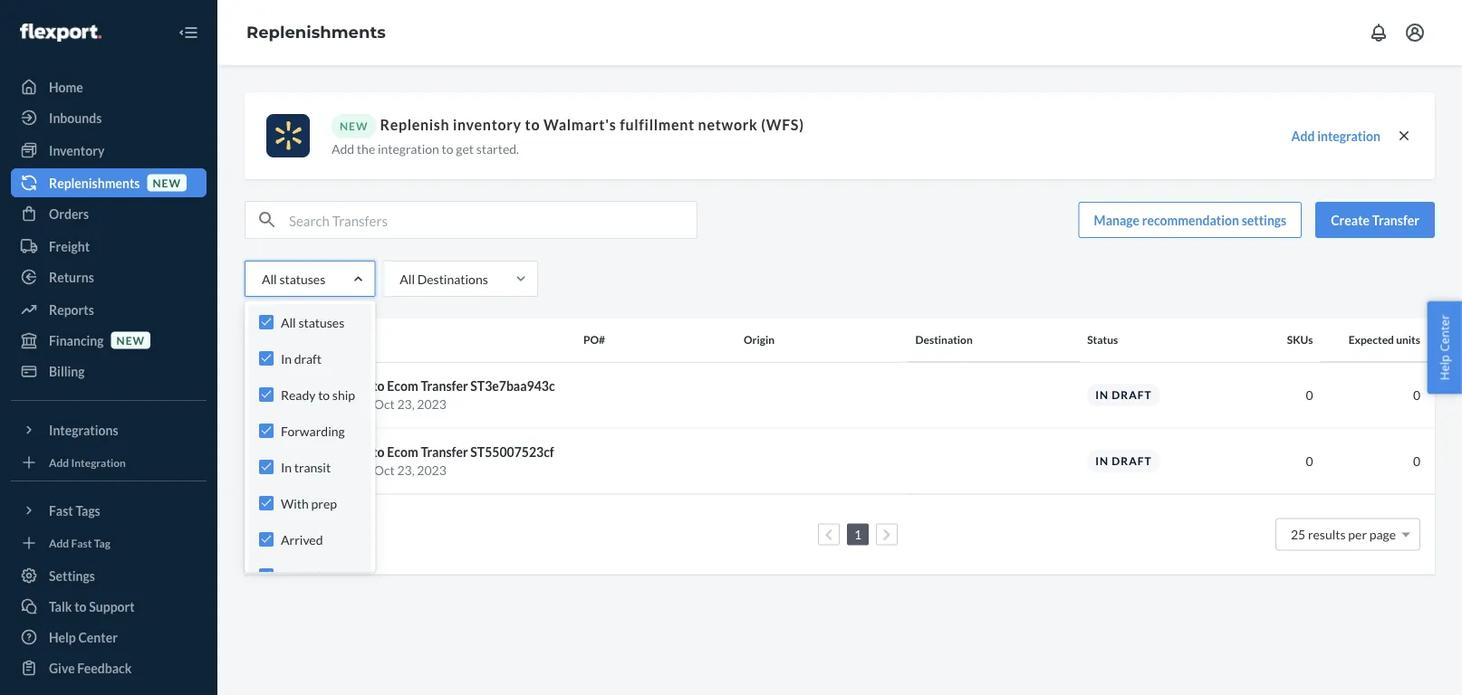 Task type: locate. For each thing, give the bounding box(es) containing it.
square image
[[259, 390, 274, 405], [259, 456, 274, 471]]

transfer left st3e7baa943c
[[421, 379, 468, 394]]

home
[[49, 79, 83, 95]]

2023 for st55007523cf
[[417, 463, 446, 478]]

(wfs)
[[761, 116, 804, 134]]

give feedback button
[[11, 654, 207, 683]]

23, inside storage to ecom transfer st55007523cf created oct 23, 2023
[[397, 463, 415, 478]]

integration down replenish in the top of the page
[[378, 141, 439, 156]]

storage for storage to ecom transfer st3e7baa943c
[[326, 379, 370, 394]]

transfer right create
[[1372, 212, 1420, 228]]

0 vertical spatial help
[[1436, 355, 1453, 381]]

transfer
[[1372, 212, 1420, 228], [421, 379, 468, 394], [421, 445, 468, 460]]

billing link
[[11, 357, 207, 386]]

the
[[357, 141, 375, 156]]

square image left 'in transit'
[[259, 456, 274, 471]]

1 horizontal spatial help
[[1436, 355, 1453, 381]]

1 link
[[851, 527, 865, 543]]

1 horizontal spatial integration
[[1318, 128, 1381, 144]]

created up forwarding
[[326, 397, 372, 412]]

replenishments
[[246, 22, 386, 42], [49, 175, 140, 191]]

23, down storage to ecom transfer st3e7baa943c created oct 23, 2023
[[397, 463, 415, 478]]

prep
[[311, 496, 337, 511]]

center
[[1436, 315, 1453, 352], [78, 630, 118, 646]]

ecom right ship
[[387, 379, 418, 394]]

square image for storage to ecom transfer st55007523cf
[[259, 456, 274, 471]]

2023 inside storage to ecom transfer st55007523cf created oct 23, 2023
[[417, 463, 446, 478]]

to left ship
[[318, 387, 330, 403]]

2 square image from the top
[[259, 456, 274, 471]]

integration
[[1318, 128, 1381, 144], [378, 141, 439, 156]]

freight
[[49, 239, 90, 254]]

1 vertical spatial 2023
[[417, 463, 446, 478]]

0 vertical spatial new
[[153, 176, 181, 189]]

1 horizontal spatial new
[[153, 176, 181, 189]]

1 vertical spatial created
[[326, 463, 372, 478]]

0 vertical spatial center
[[1436, 315, 1453, 352]]

all statuses
[[262, 271, 326, 287], [281, 315, 345, 330]]

25
[[1291, 527, 1306, 543]]

help
[[1436, 355, 1453, 381], [49, 630, 76, 646]]

1 vertical spatial replenishments
[[49, 175, 140, 191]]

oct right transit at bottom
[[374, 463, 395, 478]]

ready to ship
[[281, 387, 355, 403]]

0 horizontal spatial replenishments
[[49, 175, 140, 191]]

1 vertical spatial 23,
[[397, 463, 415, 478]]

to for storage to ecom transfer st55007523cf created oct 23, 2023
[[373, 445, 385, 460]]

square image left ready
[[259, 390, 274, 405]]

2 vertical spatial transfer
[[421, 445, 468, 460]]

statuses
[[279, 271, 326, 287], [298, 315, 345, 330]]

1 created from the top
[[326, 397, 372, 412]]

skus
[[1287, 334, 1313, 347]]

support
[[89, 599, 135, 615]]

0
[[1306, 388, 1313, 403], [1413, 388, 1421, 403], [1306, 454, 1313, 469], [1413, 454, 1421, 469]]

0 horizontal spatial new
[[116, 334, 145, 347]]

23,
[[397, 397, 415, 412], [397, 463, 415, 478]]

replenishments link
[[246, 22, 386, 42]]

transfer for st55007523cf
[[421, 445, 468, 460]]

storage down forwarding
[[326, 445, 370, 460]]

orders link
[[11, 199, 207, 228]]

to for storage to ecom transfer st3e7baa943c created oct 23, 2023
[[373, 379, 385, 394]]

1 vertical spatial help
[[49, 630, 76, 646]]

per
[[1348, 527, 1367, 543]]

storage right ready
[[326, 379, 370, 394]]

1 vertical spatial square image
[[259, 456, 274, 471]]

transfer inside storage to ecom transfer st55007523cf created oct 23, 2023
[[421, 445, 468, 460]]

give feedback
[[49, 661, 132, 676]]

1 oct from the top
[[374, 397, 395, 412]]

1 ecom from the top
[[387, 379, 418, 394]]

chevron left image
[[825, 529, 833, 542]]

0 vertical spatial transfer
[[1372, 212, 1420, 228]]

shipment
[[297, 334, 344, 347]]

new up orders link
[[153, 176, 181, 189]]

create transfer button
[[1316, 202, 1435, 238]]

storage inside storage to ecom transfer st3e7baa943c created oct 23, 2023
[[326, 379, 370, 394]]

0 vertical spatial statuses
[[279, 271, 326, 287]]

fast inside dropdown button
[[49, 503, 73, 519]]

storage
[[326, 379, 370, 394], [326, 445, 370, 460]]

0 vertical spatial draft
[[294, 351, 322, 366]]

1 horizontal spatial replenishments
[[246, 22, 386, 42]]

destinations
[[417, 271, 488, 287]]

2 ecom from the top
[[387, 445, 418, 460]]

home link
[[11, 72, 207, 101]]

2 vertical spatial draft
[[1112, 455, 1152, 468]]

inbounds link
[[11, 103, 207, 132]]

to inside storage to ecom transfer st3e7baa943c created oct 23, 2023
[[373, 379, 385, 394]]

2023 up storage to ecom transfer st55007523cf created oct 23, 2023
[[417, 397, 446, 412]]

draft
[[294, 351, 322, 366], [1112, 389, 1152, 402], [1112, 455, 1152, 468]]

to inside button
[[74, 599, 87, 615]]

help center right units
[[1436, 315, 1453, 381]]

1 horizontal spatial center
[[1436, 315, 1453, 352]]

0 vertical spatial created
[[326, 397, 372, 412]]

23, inside storage to ecom transfer st3e7baa943c created oct 23, 2023
[[397, 397, 415, 412]]

to right talk
[[74, 599, 87, 615]]

2023 down storage to ecom transfer st3e7baa943c created oct 23, 2023
[[417, 463, 446, 478]]

1 horizontal spatial help center
[[1436, 315, 1453, 381]]

23, for st55007523cf
[[397, 463, 415, 478]]

talk to support button
[[11, 593, 207, 622]]

0 vertical spatial oct
[[374, 397, 395, 412]]

ecom
[[387, 379, 418, 394], [387, 445, 418, 460]]

help center up give feedback
[[49, 630, 118, 646]]

storage to ecom transfer st3e7baa943c created oct 23, 2023
[[326, 379, 555, 412]]

add for add fast tag
[[49, 537, 69, 550]]

0 vertical spatial help center
[[1436, 315, 1453, 381]]

replenish inventory to walmart's fulfillment network (wfs)
[[380, 116, 804, 134]]

1 vertical spatial new
[[116, 334, 145, 347]]

transfer inside storage to ecom transfer st3e7baa943c created oct 23, 2023
[[421, 379, 468, 394]]

0 vertical spatial ecom
[[387, 379, 418, 394]]

draft for storage to ecom transfer st55007523cf
[[1112, 455, 1152, 468]]

add
[[1292, 128, 1315, 144], [332, 141, 354, 156], [49, 456, 69, 469], [49, 537, 69, 550]]

2023
[[417, 397, 446, 412], [417, 463, 446, 478]]

add inside button
[[1292, 128, 1315, 144]]

integration left close image
[[1318, 128, 1381, 144]]

to left get
[[442, 141, 454, 156]]

1 vertical spatial help center
[[49, 630, 118, 646]]

2 oct from the top
[[374, 463, 395, 478]]

0 vertical spatial 2023
[[417, 397, 446, 412]]

results
[[1308, 527, 1346, 543]]

1 vertical spatial ecom
[[387, 445, 418, 460]]

open notifications image
[[1368, 22, 1390, 43]]

ready
[[281, 387, 316, 403]]

0 vertical spatial fast
[[49, 503, 73, 519]]

new down reports link
[[116, 334, 145, 347]]

po#
[[584, 334, 605, 347]]

transfer down storage to ecom transfer st3e7baa943c created oct 23, 2023
[[421, 445, 468, 460]]

1 vertical spatial in draft
[[1096, 389, 1152, 402]]

0 horizontal spatial integration
[[378, 141, 439, 156]]

1 horizontal spatial all
[[281, 315, 296, 330]]

help center link
[[11, 623, 207, 652]]

add for add the integration to get started.
[[332, 141, 354, 156]]

give
[[49, 661, 75, 676]]

settings
[[1242, 212, 1287, 228]]

manage recommendation settings
[[1094, 212, 1287, 228]]

reports link
[[11, 295, 207, 324]]

created inside storage to ecom transfer st55007523cf created oct 23, 2023
[[326, 463, 372, 478]]

2023 for st3e7baa943c
[[417, 397, 446, 412]]

help center inside button
[[1436, 315, 1453, 381]]

1 vertical spatial center
[[78, 630, 118, 646]]

1 vertical spatial transfer
[[421, 379, 468, 394]]

manage recommendation settings link
[[1079, 202, 1302, 238]]

center inside button
[[1436, 315, 1453, 352]]

financing
[[49, 333, 104, 348]]

fast
[[49, 503, 73, 519], [71, 537, 92, 550]]

fast left the tag
[[71, 537, 92, 550]]

1 vertical spatial oct
[[374, 463, 395, 478]]

add for add integration
[[1292, 128, 1315, 144]]

storage inside storage to ecom transfer st55007523cf created oct 23, 2023
[[326, 445, 370, 460]]

2 vertical spatial in draft
[[1096, 455, 1152, 468]]

2 created from the top
[[326, 463, 372, 478]]

close image
[[1395, 127, 1413, 145]]

1 storage from the top
[[326, 379, 370, 394]]

ecom down storage to ecom transfer st3e7baa943c created oct 23, 2023
[[387, 445, 418, 460]]

chevron right image
[[883, 529, 891, 542]]

center right units
[[1436, 315, 1453, 352]]

oct right ship
[[374, 397, 395, 412]]

to inside storage to ecom transfer st55007523cf created oct 23, 2023
[[373, 445, 385, 460]]

forwarding
[[281, 424, 345, 439]]

0 horizontal spatial all
[[262, 271, 277, 287]]

st55007523cf
[[471, 445, 554, 460]]

0 horizontal spatial center
[[78, 630, 118, 646]]

new
[[153, 176, 181, 189], [116, 334, 145, 347]]

created up prep
[[326, 463, 372, 478]]

created for storage to ecom transfer st3e7baa943c created oct 23, 2023
[[326, 397, 372, 412]]

replenish
[[380, 116, 450, 134]]

1 square image from the top
[[259, 390, 274, 405]]

0 vertical spatial replenishments
[[246, 22, 386, 42]]

0 vertical spatial all statuses
[[262, 271, 326, 287]]

1 23, from the top
[[397, 397, 415, 412]]

new
[[340, 120, 368, 133]]

manage
[[1094, 212, 1140, 228]]

ecom inside storage to ecom transfer st55007523cf created oct 23, 2023
[[387, 445, 418, 460]]

1 vertical spatial storage
[[326, 445, 370, 460]]

center down talk to support
[[78, 630, 118, 646]]

0 vertical spatial storage
[[326, 379, 370, 394]]

oct inside storage to ecom transfer st3e7baa943c created oct 23, 2023
[[374, 397, 395, 412]]

2 2023 from the top
[[417, 463, 446, 478]]

0 vertical spatial square image
[[259, 390, 274, 405]]

to right ship
[[373, 379, 385, 394]]

2 storage from the top
[[326, 445, 370, 460]]

add fast tag link
[[11, 533, 207, 555]]

feedback
[[77, 661, 132, 676]]

created inside storage to ecom transfer st3e7baa943c created oct 23, 2023
[[326, 397, 372, 412]]

to
[[525, 116, 540, 134], [442, 141, 454, 156], [373, 379, 385, 394], [318, 387, 330, 403], [373, 445, 385, 460], [74, 599, 87, 615]]

ecom inside storage to ecom transfer st3e7baa943c created oct 23, 2023
[[387, 379, 418, 394]]

in draft
[[281, 351, 322, 366], [1096, 389, 1152, 402], [1096, 455, 1152, 468]]

created for storage to ecom transfer st55007523cf created oct 23, 2023
[[326, 463, 372, 478]]

destination
[[916, 334, 973, 347]]

oct
[[374, 397, 395, 412], [374, 463, 395, 478]]

1 2023 from the top
[[417, 397, 446, 412]]

oct inside storage to ecom transfer st55007523cf created oct 23, 2023
[[374, 463, 395, 478]]

0 horizontal spatial help center
[[49, 630, 118, 646]]

talk to support
[[49, 599, 135, 615]]

help center
[[1436, 315, 1453, 381], [49, 630, 118, 646]]

2 23, from the top
[[397, 463, 415, 478]]

expected
[[1349, 334, 1394, 347]]

fast left tags
[[49, 503, 73, 519]]

1 vertical spatial draft
[[1112, 389, 1152, 402]]

to right transit at bottom
[[373, 445, 385, 460]]

0 vertical spatial 23,
[[397, 397, 415, 412]]

add integration link
[[11, 452, 207, 474]]

2023 inside storage to ecom transfer st3e7baa943c created oct 23, 2023
[[417, 397, 446, 412]]

add integration
[[49, 456, 126, 469]]

23, right ship
[[397, 397, 415, 412]]



Task type: describe. For each thing, give the bounding box(es) containing it.
1 vertical spatial all statuses
[[281, 315, 345, 330]]

to right inventory
[[525, 116, 540, 134]]

fulfillment
[[620, 116, 695, 134]]

25 results per page
[[1291, 527, 1396, 543]]

arrived
[[281, 532, 323, 548]]

new for financing
[[116, 334, 145, 347]]

inventory
[[49, 143, 105, 158]]

with prep
[[281, 496, 337, 511]]

orders
[[49, 206, 89, 222]]

transfer for st3e7baa943c
[[421, 379, 468, 394]]

draft for storage to ecom transfer st3e7baa943c
[[1112, 389, 1152, 402]]

units
[[1396, 334, 1421, 347]]

get
[[456, 141, 474, 156]]

inventory link
[[11, 136, 207, 165]]

tag
[[94, 537, 110, 550]]

returns
[[49, 270, 94, 285]]

transfer inside button
[[1372, 212, 1420, 228]]

close navigation image
[[178, 22, 199, 43]]

oct for storage to ecom transfer st55007523cf created oct 23, 2023
[[374, 463, 395, 478]]

to for talk to support
[[74, 599, 87, 615]]

reports
[[49, 302, 94, 318]]

storage for storage to ecom transfer st55007523cf
[[326, 445, 370, 460]]

integrations button
[[11, 416, 207, 445]]

create transfer
[[1331, 212, 1420, 228]]

inbounds
[[49, 110, 102, 125]]

freight link
[[11, 232, 207, 261]]

in draft for storage to ecom transfer st55007523cf created oct 23, 2023
[[1096, 455, 1152, 468]]

integrations
[[49, 423, 118, 438]]

create transfer link
[[1316, 202, 1435, 238]]

ecom for st3e7baa943c
[[387, 379, 418, 394]]

oct for storage to ecom transfer st3e7baa943c created oct 23, 2023
[[374, 397, 395, 412]]

25 results per page option
[[1291, 527, 1396, 543]]

2 horizontal spatial all
[[400, 271, 415, 287]]

receiving
[[281, 569, 335, 584]]

integration
[[71, 456, 126, 469]]

add for add integration
[[49, 456, 69, 469]]

status
[[1087, 334, 1118, 347]]

network
[[698, 116, 758, 134]]

help center button
[[1427, 301, 1462, 394]]

fast tags
[[49, 503, 100, 519]]

ecom for st55007523cf
[[387, 445, 418, 460]]

page
[[1370, 527, 1396, 543]]

storage to ecom transfer st55007523cf created oct 23, 2023
[[326, 445, 554, 478]]

ship
[[332, 387, 355, 403]]

0 horizontal spatial help
[[49, 630, 76, 646]]

square image for storage to ecom transfer st3e7baa943c
[[259, 390, 274, 405]]

origin
[[744, 334, 775, 347]]

inventory
[[453, 116, 522, 134]]

with
[[281, 496, 309, 511]]

add the integration to get started.
[[332, 141, 519, 156]]

1 vertical spatial statuses
[[298, 315, 345, 330]]

create
[[1331, 212, 1370, 228]]

open account menu image
[[1404, 22, 1426, 43]]

fast tags button
[[11, 497, 207, 526]]

in draft for storage to ecom transfer st3e7baa943c created oct 23, 2023
[[1096, 389, 1152, 402]]

1
[[854, 527, 862, 543]]

settings
[[49, 569, 95, 584]]

tags
[[76, 503, 100, 519]]

settings link
[[11, 562, 207, 591]]

new for replenishments
[[153, 176, 181, 189]]

recommendation
[[1142, 212, 1239, 228]]

Search Transfers text field
[[289, 202, 697, 238]]

to for ready to ship
[[318, 387, 330, 403]]

returns link
[[11, 263, 207, 292]]

in transit
[[281, 460, 331, 475]]

0 vertical spatial in draft
[[281, 351, 322, 366]]

walmart's
[[544, 116, 616, 134]]

integration inside "add integration" button
[[1318, 128, 1381, 144]]

all destinations
[[400, 271, 488, 287]]

23, for st3e7baa943c
[[397, 397, 415, 412]]

manage recommendation settings button
[[1079, 202, 1302, 238]]

flexport logo image
[[20, 24, 101, 42]]

transit
[[294, 460, 331, 475]]

help inside button
[[1436, 355, 1453, 381]]

talk
[[49, 599, 72, 615]]

1 vertical spatial fast
[[71, 537, 92, 550]]

billing
[[49, 364, 85, 379]]

add fast tag
[[49, 537, 110, 550]]

st3e7baa943c
[[471, 379, 555, 394]]

expected units
[[1349, 334, 1421, 347]]

add integration
[[1292, 128, 1381, 144]]

started.
[[476, 141, 519, 156]]

add integration button
[[1292, 127, 1381, 145]]



Task type: vqa. For each thing, say whether or not it's contained in the screenshot.
or
no



